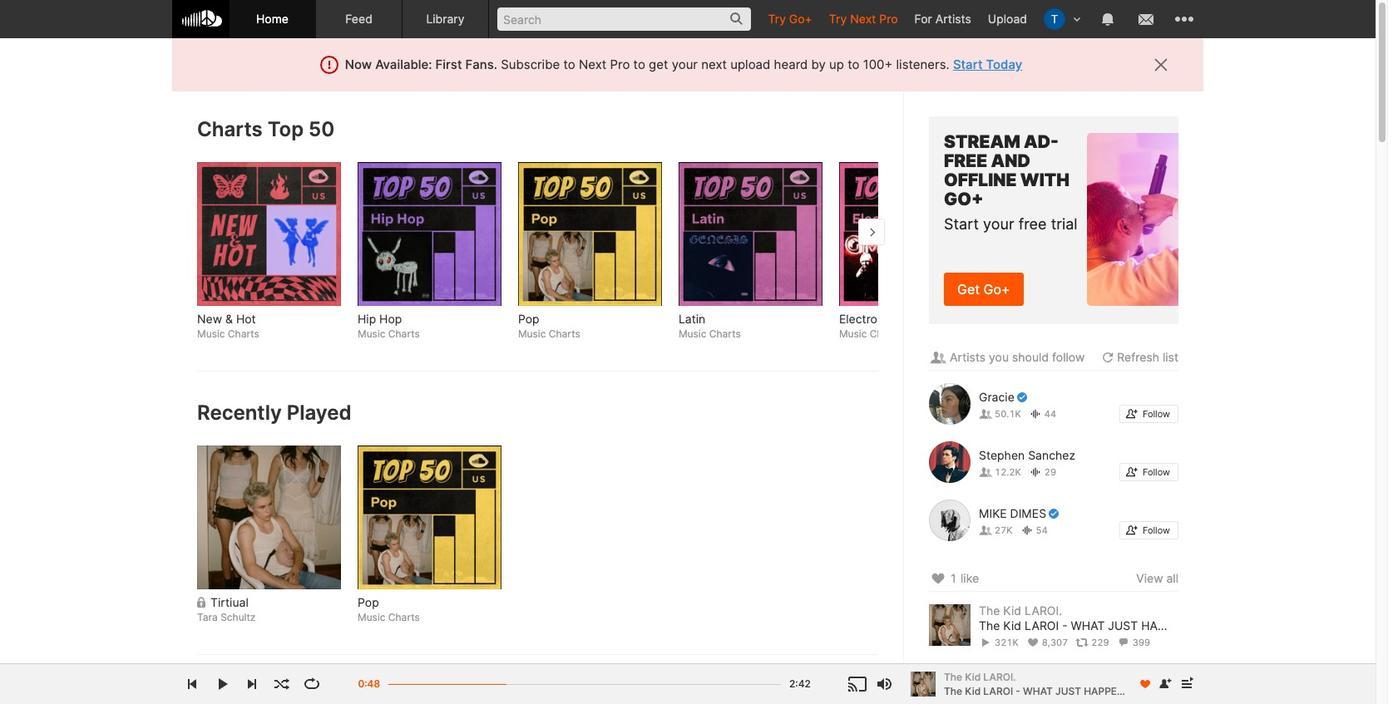 Task type: locate. For each thing, give the bounding box(es) containing it.
1 horizontal spatial pop music charts
[[518, 312, 580, 340]]

start down offline
[[944, 215, 979, 232]]

the kid laroi. the kid laroi - what just happened down the 8,307 link
[[944, 671, 1138, 697]]

0 horizontal spatial to
[[563, 57, 575, 72]]

0 vertical spatial just
[[1108, 619, 1138, 633]]

your
[[672, 57, 698, 72], [983, 215, 1014, 232]]

try for try go+
[[768, 12, 786, 26]]

and
[[991, 150, 1030, 171]]

latin
[[679, 312, 706, 326]]

0 vertical spatial the kid laroi - what just happened link
[[979, 619, 1204, 634]]

start
[[953, 57, 983, 72], [944, 215, 979, 232]]

0 vertical spatial follow button
[[1120, 405, 1179, 423]]

new & hot link
[[197, 311, 341, 328]]

50.1k link
[[979, 408, 1021, 420]]

next
[[850, 12, 876, 26], [579, 57, 607, 72]]

1 follow button from the top
[[1120, 405, 1179, 423]]

music inside latin music charts
[[679, 328, 706, 340]]

1 vertical spatial the kid laroi - what just happened link
[[944, 684, 1138, 699]]

charts inside new & hot music charts
[[228, 328, 259, 340]]

50.1k
[[995, 408, 1021, 420]]

0 horizontal spatial just
[[1056, 685, 1081, 697]]

the kid laroi - what just happened element down 1
[[929, 605, 971, 646]]

all
[[1167, 571, 1179, 585], [1167, 678, 1179, 692]]

pop link
[[518, 311, 662, 328], [358, 595, 502, 611]]

0 horizontal spatial laroi.
[[983, 671, 1016, 683]]

2 view all from the top
[[1136, 678, 1179, 692]]

by
[[811, 57, 826, 72]]

get
[[957, 281, 980, 298]]

2 horizontal spatial to
[[848, 57, 860, 72]]

top
[[268, 117, 304, 141]]

free left the and
[[944, 150, 988, 171]]

view all down 399
[[1136, 678, 1179, 692]]

go+ up heard
[[789, 12, 813, 26]]

the kid laroi - what just happened link up 229 "link"
[[979, 619, 1204, 634]]

1 horizontal spatial try
[[829, 12, 847, 26]]

0 horizontal spatial -
[[1016, 685, 1020, 697]]

0 horizontal spatial pop
[[358, 596, 379, 610]]

2 vertical spatial go+
[[984, 281, 1010, 298]]

54 link
[[1020, 525, 1048, 537]]

2 follow button from the top
[[1120, 463, 1179, 482]]

schultz
[[221, 611, 256, 624]]

0 vertical spatial the kid laroi. the kid laroi - what just happened
[[979, 604, 1204, 633]]

1 horizontal spatial free
[[1019, 215, 1047, 232]]

free left trial
[[1019, 215, 1047, 232]]

the kid laroi - what just happened link down the 8,307 link
[[944, 684, 1138, 699]]

1 vertical spatial view
[[1136, 678, 1163, 692]]

1 horizontal spatial what
[[1071, 619, 1105, 633]]

1 horizontal spatial -
[[1062, 619, 1068, 633]]

mike
[[979, 506, 1007, 521]]

laroi.
[[1025, 604, 1062, 618], [983, 671, 1016, 683]]

music inside new & hot music charts
[[197, 328, 225, 340]]

- right listening
[[1016, 685, 1020, 697]]

3 follow button from the top
[[1120, 522, 1179, 540]]

3 follow from the top
[[1143, 525, 1170, 537]]

artists right for
[[935, 12, 971, 26]]

start inside stream ad- free and offline with go+ start your free trial
[[944, 215, 979, 232]]

fans.
[[465, 57, 497, 72]]

tara schultz
[[197, 611, 256, 624]]

399
[[1133, 637, 1151, 649]]

pro
[[879, 12, 898, 26], [610, 57, 630, 72]]

laroi. up the 8,307 link
[[1025, 604, 1062, 618]]

try up heard
[[768, 12, 786, 26]]

0 vertical spatial pro
[[879, 12, 898, 26]]

music charts link
[[197, 328, 259, 341], [358, 328, 420, 341], [518, 328, 580, 341], [679, 328, 741, 341], [839, 328, 901, 341], [358, 611, 420, 625]]

your down offline
[[983, 215, 1014, 232]]

1 horizontal spatial pop element
[[518, 162, 662, 306]]

laroi up the 8,307 link
[[1025, 619, 1059, 633]]

laroi. down 321k
[[983, 671, 1016, 683]]

1 vertical spatial all
[[1167, 678, 1179, 692]]

music charts link for new & hot link
[[197, 328, 259, 341]]

100+
[[863, 57, 893, 72]]

0 horizontal spatial pop link
[[358, 595, 502, 611]]

0 vertical spatial free
[[944, 150, 988, 171]]

1 horizontal spatial your
[[983, 215, 1014, 232]]

go+ for get go+
[[984, 281, 1010, 298]]

try
[[768, 12, 786, 26], [829, 12, 847, 26]]

1 vertical spatial view all
[[1136, 678, 1179, 692]]

artists right follower image
[[950, 350, 986, 364]]

go+ down stream
[[944, 189, 984, 209]]

laroi down 321k
[[983, 685, 1013, 697]]

view for history
[[1136, 678, 1163, 692]]

0 vertical spatial view all
[[1136, 571, 1179, 585]]

1 vertical spatial laroi
[[983, 685, 1013, 697]]

view all for listening history
[[1136, 678, 1179, 692]]

0 vertical spatial go+
[[789, 12, 813, 26]]

2 vertical spatial follow button
[[1120, 522, 1179, 540]]

1 try from the left
[[768, 12, 786, 26]]

None search field
[[489, 0, 760, 37]]

1 view all from the top
[[1136, 571, 1179, 585]]

the kid laroi. the kid laroi - what just happened
[[979, 604, 1204, 633], [944, 671, 1138, 697]]

hip hop element
[[358, 162, 502, 306]]

0 horizontal spatial next
[[579, 57, 607, 72]]

offline
[[944, 169, 1017, 190]]

1 horizontal spatial happened
[[1141, 619, 1204, 633]]

like
[[961, 571, 979, 586]]

0 vertical spatial pop element
[[518, 162, 662, 306]]

pop for top pop link
[[518, 312, 540, 326]]

what down the 8,307 link
[[1023, 685, 1053, 697]]

0 horizontal spatial free
[[944, 150, 988, 171]]

1 vertical spatial just
[[1056, 685, 1081, 697]]

1 vertical spatial follow
[[1143, 467, 1170, 478]]

1 vertical spatial pop
[[358, 596, 379, 610]]

start left today
[[953, 57, 983, 72]]

1 vertical spatial pop element
[[358, 446, 502, 590]]

0 vertical spatial happened
[[1141, 619, 1204, 633]]

all for 1 like
[[1167, 571, 1179, 585]]

-
[[1062, 619, 1068, 633], [1016, 685, 1020, 697]]

1 follow from the top
[[1143, 408, 1170, 420]]

pop music charts
[[518, 312, 580, 340], [358, 596, 420, 624]]

feed
[[345, 12, 372, 26]]

0 vertical spatial your
[[672, 57, 698, 72]]

next up image
[[1177, 675, 1197, 695]]

0 vertical spatial start
[[953, 57, 983, 72]]

1 vertical spatial happened
[[1084, 685, 1138, 697]]

happened up 399
[[1141, 619, 1204, 633]]

next up 100+
[[850, 12, 876, 26]]

1 horizontal spatial next
[[850, 12, 876, 26]]

view left next up image
[[1136, 678, 1163, 692]]

0 horizontal spatial pop element
[[358, 446, 502, 590]]

54
[[1036, 525, 1048, 537]]

pro left for
[[879, 12, 898, 26]]

try up up
[[829, 12, 847, 26]]

0 vertical spatial view
[[1136, 571, 1163, 585]]

stream ad- free and offline with go+ start your free trial
[[944, 131, 1078, 232]]

go+ right the "get"
[[984, 281, 1010, 298]]

electronic element
[[839, 162, 983, 306]]

0 horizontal spatial laroi
[[983, 685, 1013, 697]]

go+ inside stream ad- free and offline with go+ start your free trial
[[944, 189, 984, 209]]

new & hot music charts
[[197, 312, 259, 340]]

heard
[[774, 57, 808, 72]]

1 horizontal spatial pop link
[[518, 311, 662, 328]]

0 horizontal spatial try
[[768, 12, 786, 26]]

charts top 50
[[197, 117, 335, 141]]

what up 229 "link"
[[1071, 619, 1105, 633]]

0 vertical spatial all
[[1167, 571, 1179, 585]]

now available: first fans. subscribe to next pro to get your next upload heard by up to 100+ listeners. start today
[[345, 57, 1022, 72]]

refresh list
[[1117, 350, 1179, 364]]

1 vertical spatial the kid laroi. the kid laroi - what just happened
[[944, 671, 1138, 697]]

1 vertical spatial follow button
[[1120, 463, 1179, 482]]

just right history
[[1056, 685, 1081, 697]]

pop element
[[518, 162, 662, 306], [358, 446, 502, 590]]

charts
[[197, 117, 263, 141], [228, 328, 259, 340], [388, 328, 420, 340], [549, 328, 580, 340], [709, 328, 741, 340], [870, 328, 901, 340], [388, 611, 420, 624]]

your inside stream ad- free and offline with go+ start your free trial
[[983, 215, 1014, 232]]

gracie
[[979, 390, 1015, 404]]

0 horizontal spatial pro
[[610, 57, 630, 72]]

0 vertical spatial what
[[1071, 619, 1105, 633]]

tara
[[197, 611, 218, 624]]

2 all from the top
[[1167, 678, 1179, 692]]

just up 399 link
[[1108, 619, 1138, 633]]

- up 8,307
[[1062, 619, 1068, 633]]

1 vertical spatial start
[[944, 215, 979, 232]]

go+ for try go+
[[789, 12, 813, 26]]

pro left get
[[610, 57, 630, 72]]

1 view from the top
[[1136, 571, 1163, 585]]

to
[[563, 57, 575, 72], [633, 57, 645, 72], [848, 57, 860, 72]]

1 vertical spatial the kid laroi. link
[[944, 670, 1130, 685]]

try next pro
[[829, 12, 898, 26]]

1 horizontal spatial pop
[[518, 312, 540, 326]]

0 vertical spatial artists
[[935, 12, 971, 26]]

first
[[435, 57, 462, 72]]

1 horizontal spatial laroi.
[[1025, 604, 1062, 618]]

happened down 229 at the bottom right of page
[[1084, 685, 1138, 697]]

follow
[[1143, 408, 1170, 420], [1143, 467, 1170, 478], [1143, 525, 1170, 537]]

to right up
[[848, 57, 860, 72]]

the kid laroi. the kid laroi - what just happened up 229 "link"
[[979, 604, 1204, 633]]

2 follow from the top
[[1143, 467, 1170, 478]]

ad-
[[1024, 131, 1059, 152]]

0 vertical spatial the kid laroi. link
[[979, 604, 1062, 618]]

1 all from the top
[[1167, 571, 1179, 585]]

the kid laroi. link
[[979, 604, 1062, 618], [944, 670, 1130, 685]]

pop for the bottommost pop link
[[358, 596, 379, 610]]

to right subscribe
[[563, 57, 575, 72]]

1 vertical spatial go+
[[944, 189, 984, 209]]

0 horizontal spatial pop music charts
[[358, 596, 420, 624]]

stephen
[[979, 448, 1025, 462]]

the kid laroi - what just happened element
[[929, 605, 971, 646], [911, 672, 936, 697]]

0 vertical spatial pop
[[518, 312, 540, 326]]

1 vertical spatial your
[[983, 215, 1014, 232]]

2 vertical spatial follow
[[1143, 525, 1170, 537]]

the kid laroi. link down the 8,307 link
[[944, 670, 1130, 685]]

2 try from the left
[[829, 12, 847, 26]]

0 vertical spatial pop music charts
[[518, 312, 580, 340]]

0 vertical spatial laroi.
[[1025, 604, 1062, 618]]

follow button
[[1120, 405, 1179, 423], [1120, 463, 1179, 482], [1120, 522, 1179, 540]]

the kid laroi - what just happened element left listening
[[911, 672, 936, 697]]

tirtiual link
[[197, 595, 341, 611]]

follow for mike dimes
[[1143, 525, 1170, 537]]

2 view from the top
[[1136, 678, 1163, 692]]

mike dimes's avatar element
[[929, 500, 971, 541]]

1 vertical spatial the kid laroi - what just happened element
[[911, 672, 936, 697]]

go+
[[789, 12, 813, 26], [944, 189, 984, 209], [984, 281, 1010, 298]]

view
[[1136, 571, 1163, 585], [1136, 678, 1163, 692]]

free
[[944, 150, 988, 171], [1019, 215, 1047, 232]]

next
[[701, 57, 727, 72]]

0 vertical spatial laroi
[[1025, 619, 1059, 633]]

for
[[915, 12, 932, 26]]

charts inside electronic music charts
[[870, 328, 901, 340]]

view up 399
[[1136, 571, 1163, 585]]

gracie's avatar element
[[929, 383, 971, 425]]

0 vertical spatial follow
[[1143, 408, 1170, 420]]

artists
[[935, 12, 971, 26], [950, 350, 986, 364]]

go+ inside the try go+ link
[[789, 12, 813, 26]]

view all
[[1136, 571, 1179, 585], [1136, 678, 1179, 692]]

to left get
[[633, 57, 645, 72]]

27k link
[[979, 525, 1013, 537]]

8,307 link
[[1026, 637, 1068, 649]]

upload
[[730, 57, 771, 72]]

the kid laroi. link up 321k
[[979, 604, 1062, 618]]

the
[[979, 604, 1000, 618], [979, 619, 1000, 633], [944, 671, 962, 683], [944, 685, 962, 697]]

view all up 399
[[1136, 571, 1179, 585]]

track stats element
[[979, 634, 1179, 652]]

0 horizontal spatial what
[[1023, 685, 1053, 697]]

1 horizontal spatial laroi
[[1025, 619, 1059, 633]]

1 horizontal spatial to
[[633, 57, 645, 72]]

50
[[309, 117, 335, 141]]

your right get
[[672, 57, 698, 72]]

0 horizontal spatial your
[[672, 57, 698, 72]]

next down search 'search box'
[[579, 57, 607, 72]]

1 vertical spatial laroi.
[[983, 671, 1016, 683]]

1 vertical spatial pop music charts
[[358, 596, 420, 624]]

progress bar
[[388, 676, 781, 704]]



Task type: vqa. For each thing, say whether or not it's contained in the screenshot.
View all
yes



Task type: describe. For each thing, give the bounding box(es) containing it.
charts inside latin music charts
[[709, 328, 741, 340]]

321k
[[995, 637, 1019, 649]]

new
[[197, 312, 222, 326]]

artists you should follow
[[950, 350, 1085, 364]]

pop music charts for top pop link
[[518, 312, 580, 340]]

0 vertical spatial -
[[1062, 619, 1068, 633]]

12.2k link
[[979, 467, 1021, 478]]

follow
[[1052, 350, 1085, 364]]

listeners.
[[896, 57, 950, 72]]

hip
[[358, 312, 376, 326]]

stephen sanchez
[[979, 448, 1076, 462]]

mike dimes
[[979, 506, 1046, 521]]

1
[[950, 571, 957, 586]]

music inside hip hop music charts
[[358, 328, 385, 340]]

get go+
[[957, 281, 1010, 298]]

calendar image
[[929, 676, 947, 696]]

0 horizontal spatial happened
[[1084, 685, 1138, 697]]

electronic music charts
[[839, 312, 901, 340]]

home
[[256, 12, 289, 26]]

gracie link
[[979, 390, 1028, 405]]

music charts link for the electronic link
[[839, 328, 901, 341]]

home link
[[230, 0, 316, 38]]

1 vertical spatial free
[[1019, 215, 1047, 232]]

tara schultz's avatar element
[[1044, 8, 1066, 30]]

1 to from the left
[[563, 57, 575, 72]]

for artists
[[915, 12, 971, 26]]

399 link
[[1117, 637, 1151, 649]]

latin link
[[679, 311, 823, 328]]

view all for 1 like
[[1136, 571, 1179, 585]]

library
[[426, 12, 465, 26]]

0 vertical spatial the kid laroi - what just happened element
[[929, 605, 971, 646]]

medium image
[[197, 596, 207, 609]]

1 vertical spatial pro
[[610, 57, 630, 72]]

should
[[1012, 350, 1049, 364]]

pop element for top pop link
[[518, 162, 662, 306]]

electronic
[[839, 312, 894, 326]]

the kid laroi. link for topmost the kid laroi - what just happened link
[[979, 604, 1062, 618]]

follow button for mike dimes
[[1120, 522, 1179, 540]]

hip hop link
[[358, 311, 502, 328]]

start today link
[[953, 57, 1022, 72]]

library link
[[403, 0, 489, 38]]

latin element
[[679, 162, 823, 306]]

available:
[[375, 57, 432, 72]]

44 link
[[1029, 408, 1056, 420]]

27k
[[995, 525, 1013, 537]]

now
[[345, 57, 372, 72]]

music inside electronic music charts
[[839, 328, 867, 340]]

1 like
[[950, 571, 979, 586]]

1 vertical spatial next
[[579, 57, 607, 72]]

new & hot element
[[197, 162, 341, 306]]

8,307
[[1042, 637, 1068, 649]]

the kid laroi. link for the bottom the kid laroi - what just happened link
[[944, 670, 1130, 685]]

for artists link
[[906, 0, 980, 37]]

history
[[1003, 678, 1041, 692]]

229
[[1092, 637, 1109, 649]]

pop music charts for the bottommost pop link
[[358, 596, 420, 624]]

29
[[1045, 467, 1056, 478]]

&
[[225, 312, 233, 326]]

2:42
[[789, 678, 811, 690]]

get
[[649, 57, 668, 72]]

list
[[1163, 350, 1179, 364]]

1 vertical spatial artists
[[950, 350, 986, 364]]

try go+
[[768, 12, 813, 26]]

laroi for the kid laroi. link for the bottom the kid laroi - what just happened link
[[983, 685, 1013, 697]]

tirtiual
[[210, 596, 249, 610]]

try for try next pro
[[829, 12, 847, 26]]

listening
[[950, 678, 1000, 692]]

2 to from the left
[[633, 57, 645, 72]]

0 vertical spatial pop link
[[518, 311, 662, 328]]

tirtiual element
[[197, 446, 341, 590]]

laroi for topmost the kid laroi - what just happened link's the kid laroi. link
[[1025, 619, 1059, 633]]

tara schultz link
[[197, 611, 256, 625]]

recently
[[197, 401, 282, 425]]

trial
[[1051, 215, 1078, 232]]

29 link
[[1029, 467, 1056, 478]]

with
[[1020, 169, 1070, 190]]

played
[[287, 401, 351, 425]]

1 horizontal spatial pro
[[879, 12, 898, 26]]

latin music charts
[[679, 312, 741, 340]]

upload link
[[980, 0, 1036, 37]]

12.2k
[[995, 467, 1021, 478]]

0:48
[[358, 678, 380, 690]]

stephen sanchez's avatar element
[[929, 442, 971, 483]]

3 to from the left
[[848, 57, 860, 72]]

refresh
[[1117, 350, 1160, 364]]

stream
[[944, 131, 1020, 152]]

you
[[989, 350, 1009, 364]]

dimes
[[1010, 506, 1046, 521]]

44
[[1045, 408, 1056, 420]]

1 horizontal spatial just
[[1108, 619, 1138, 633]]

try next pro link
[[821, 0, 906, 37]]

1 vertical spatial -
[[1016, 685, 1020, 697]]

1 vertical spatial pop link
[[358, 595, 502, 611]]

follow button for gracie
[[1120, 405, 1179, 423]]

subscribe
[[501, 57, 560, 72]]

music charts link for 'latin' link on the top
[[679, 328, 741, 341]]

hip hop music charts
[[358, 312, 420, 340]]

follower image
[[929, 348, 947, 368]]

upload
[[988, 12, 1027, 26]]

0 vertical spatial next
[[850, 12, 876, 26]]

music charts link for the hip hop link
[[358, 328, 420, 341]]

follow for gracie
[[1143, 408, 1170, 420]]

view for like
[[1136, 571, 1163, 585]]

hot
[[236, 312, 256, 326]]

recently played
[[197, 401, 351, 425]]

today
[[986, 57, 1022, 72]]

hop
[[379, 312, 402, 326]]

charts inside hip hop music charts
[[388, 328, 420, 340]]

all for listening history
[[1167, 678, 1179, 692]]

pop element for the bottommost pop link
[[358, 446, 502, 590]]

stephen sanchez link
[[979, 448, 1089, 463]]

try go+ link
[[760, 0, 821, 37]]

up
[[829, 57, 844, 72]]

1 vertical spatial what
[[1023, 685, 1053, 697]]

like image
[[929, 569, 947, 589]]

Search search field
[[497, 7, 752, 31]]

mike dimes link
[[979, 506, 1060, 522]]



